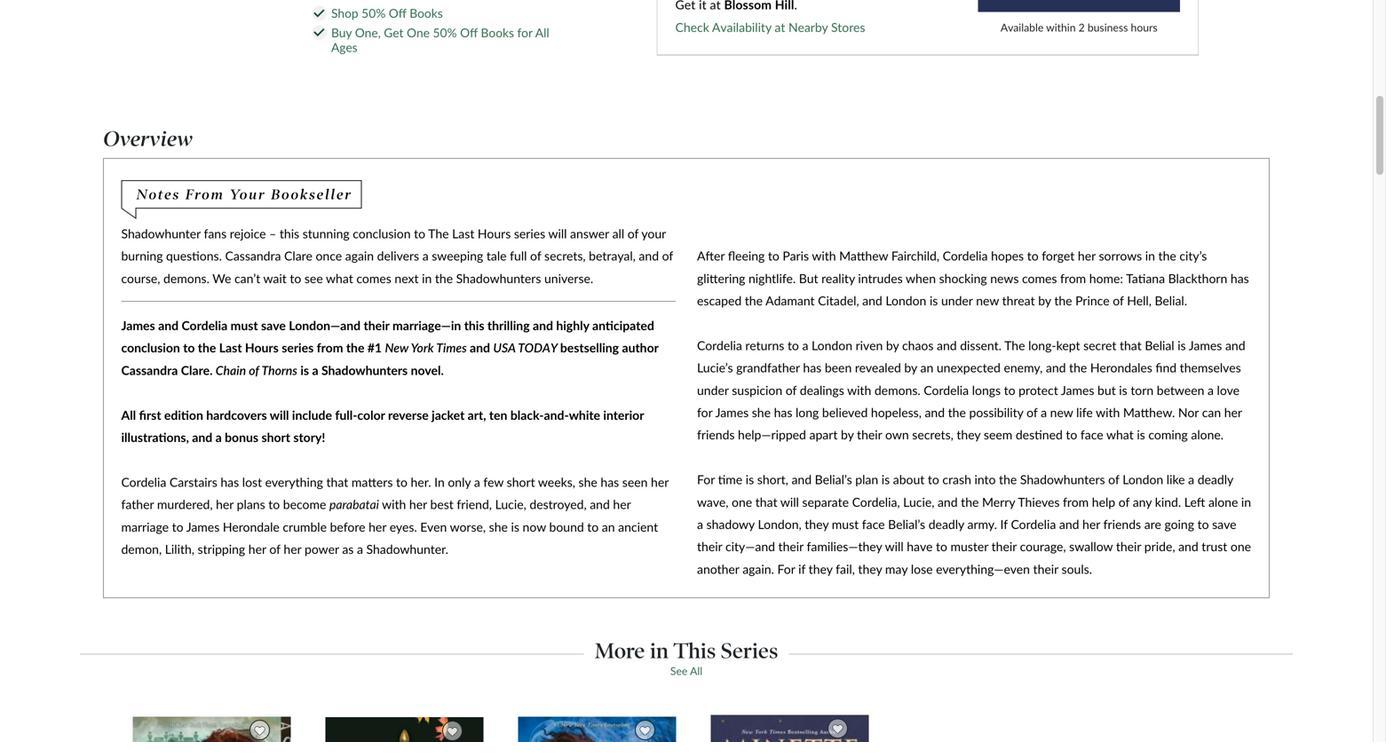 Task type: describe. For each thing, give the bounding box(es) containing it.
become
[[283, 497, 326, 512]]

0 horizontal spatial shadowhunters
[[322, 363, 408, 378]]

a right thorns
[[312, 363, 319, 378]]

to right have
[[936, 539, 948, 555]]

fail,
[[836, 562, 855, 577]]

cordelia up lucie's
[[697, 338, 743, 353]]

stunning
[[303, 226, 350, 241]]

comes inside the after fleeing to paris with matthew fairchild, cordelia hopes to forget her sorrows in the city's glittering nightlife. but reality intrudes when shocking news comes from home: tatiana blackthorn has escaped the adamant citadel, and london is under new threat by the prince of hell, belial.
[[1023, 271, 1058, 286]]

belial
[[1146, 338, 1175, 353]]

check image
[[314, 29, 325, 37]]

must inside 'james and cordelia must save london—and their marriage—in this thrilling and highly anticipated conclusion to the last hours series from the #1'
[[231, 318, 258, 333]]

shop
[[331, 6, 359, 20]]

chain of iron (last hours series #2) image
[[518, 716, 678, 743]]

1 vertical spatial deadly
[[929, 517, 965, 532]]

notes from your bookseller
[[136, 186, 352, 203]]

chain
[[216, 363, 246, 378]]

by down chaos
[[905, 360, 918, 376]]

this inside shadowhunter fans rejoice – this stunning conclusion to the last hours series will answer all of your burning questions. cassandra clare once again delivers a sweeping tale full of secrets, betrayal, and of course, demons. we can't wait to see what comes next in the shadowhunters universe.
[[280, 226, 300, 241]]

wave,
[[697, 495, 729, 510]]

to left see
[[290, 271, 301, 286]]

author
[[622, 341, 659, 356]]

cordelia inside cordelia carstairs has lost everything that matters to her. in only a few short weeks, she has seen her father murdered, her plans to become
[[121, 475, 166, 490]]

to left crash
[[928, 472, 940, 487]]

their inside 'james and cordelia must save london—and their marriage—in this thrilling and highly anticipated conclusion to the last hours series from the #1'
[[364, 318, 390, 333]]

to up delivers
[[414, 226, 426, 241]]

tale
[[487, 248, 507, 264]]

city—and
[[726, 539, 776, 555]]

of right all
[[628, 226, 639, 241]]

lilith,
[[165, 542, 195, 557]]

by inside the after fleeing to paris with matthew fairchild, cordelia hopes to forget her sorrows in the city's glittering nightlife. but reality intrudes when shocking news comes from home: tatiana blackthorn has escaped the adamant citadel, and london is under new threat by the prince of hell, belial.
[[1039, 293, 1052, 308]]

her left the eyes.
[[369, 520, 387, 535]]

to left paris
[[768, 248, 780, 264]]

courage,
[[1021, 539, 1067, 555]]

of right full at the top
[[530, 248, 542, 264]]

new inside the after fleeing to paris with matthew fairchild, cordelia hopes to forget her sorrows in the city's glittering nightlife. but reality intrudes when shocking news comes from home: tatiana blackthorn has escaped the adamant citadel, and london is under new threat by the prince of hell, belial.
[[977, 293, 1000, 308]]

clare
[[284, 248, 313, 264]]

london inside for time is short, and belial's plan is about to crash into the shadowhunters of london like a deadly wave, one that will separate cordelia, lucie, and the merry thieves from help of any kind. left alone in a shadowy london, they must face belial's deadly army. if cordelia and her friends are going to save their city—and their families—they will have to muster their courage, swallow their pride, and trust one another again. for if they fail, they may lose everything—even their souls.
[[1123, 472, 1164, 487]]

reverse
[[388, 408, 429, 423]]

1 horizontal spatial belial's
[[889, 517, 926, 532]]

will up may
[[886, 539, 904, 555]]

a left love
[[1208, 383, 1215, 398]]

the left possibility
[[949, 405, 967, 420]]

with down but
[[1097, 405, 1121, 420]]

more in this series section
[[80, 634, 1294, 665]]

bound
[[550, 520, 584, 535]]

their up if
[[779, 539, 804, 555]]

is right thorns
[[301, 363, 309, 378]]

is right plan
[[882, 472, 890, 487]]

that inside cordelia carstairs has lost everything that matters to her. in only a few short weeks, she has seen her father murdered, her plans to become
[[327, 475, 349, 490]]

of up help
[[1109, 472, 1120, 487]]

nightlife.
[[749, 271, 796, 286]]

she inside with her best friend, lucie, destroyed, and her marriage to james herondale crumble before her eyes. even worse, she is now bound to an ancient demon, lilith, stripping her of her power as a shadowhunter.
[[489, 520, 508, 535]]

betrayal,
[[589, 248, 636, 264]]

to right bound
[[588, 520, 599, 535]]

the down nightlife.
[[745, 293, 763, 308]]

weeks,
[[538, 475, 576, 490]]

tatiana
[[1127, 271, 1166, 286]]

chain of thorns is a shadowhunters novel.
[[216, 363, 444, 378]]

and-
[[544, 408, 569, 423]]

full
[[510, 248, 527, 264]]

her inside cordelia returns to a london riven by chaos and dissent. the long-kept secret that belial is james and lucie's grandfather has been revealed by an unexpected enemy, and the herondales find themselves under suspicion of dealings with demons. cordelia longs to protect james but is torn between a love for james she has long believed hopeless, and the possibility of a new life with matthew. nor can her friends help—ripped apart by their own secrets, they seem destined to face what is coming alone.
[[1225, 405, 1243, 420]]

seem
[[984, 428, 1013, 443]]

of inside with her best friend, lucie, destroyed, and her marriage to james herondale crumble before her eyes. even worse, she is now bound to an ancient demon, lilith, stripping her of her power as a shadowhunter.
[[270, 542, 281, 557]]

is right but
[[1120, 383, 1128, 398]]

they inside cordelia returns to a london riven by chaos and dissent. the long-kept secret that belial is james and lucie's grandfather has been revealed by an unexpected enemy, and the herondales find themselves under suspicion of dealings with demons. cordelia longs to protect james but is torn between a love for james she has long believed hopeless, and the possibility of a new life with matthew. nor can her friends help—ripped apart by their own secrets, they seem destined to face what is coming alone.
[[957, 428, 981, 443]]

destined
[[1016, 428, 1063, 443]]

rejoice
[[230, 226, 266, 241]]

her left the plans on the bottom left of the page
[[216, 497, 234, 512]]

new inside cordelia returns to a london riven by chaos and dissent. the long-kept secret that belial is james and lucie's grandfather has been revealed by an unexpected enemy, and the herondales find themselves under suspicion of dealings with demons. cordelia longs to protect james but is torn between a love for james she has long believed hopeless, and the possibility of a new life with matthew. nor can her friends help—ripped apart by their own secrets, they seem destined to face what is coming alone.
[[1051, 405, 1074, 420]]

she inside cordelia carstairs has lost everything that matters to her. in only a few short weeks, she has seen her father murdered, her plans to become
[[579, 475, 598, 490]]

we
[[213, 271, 231, 286]]

will up london,
[[781, 495, 800, 510]]

pride,
[[1145, 539, 1176, 555]]

shop 50% off books
[[331, 6, 443, 20]]

answer
[[570, 226, 610, 241]]

a down wave,
[[697, 517, 704, 532]]

under inside cordelia returns to a london riven by chaos and dissent. the long-kept secret that belial is james and lucie's grandfather has been revealed by an unexpected enemy, and the herondales find themselves under suspicion of dealings with demons. cordelia longs to protect james but is torn between a love for james she has long believed hopeless, and the possibility of a new life with matthew. nor can her friends help—ripped apart by their own secrets, they seem destined to face what is coming alone.
[[697, 383, 729, 398]]

stripping
[[198, 542, 245, 557]]

can
[[1203, 405, 1222, 420]]

intrudes
[[859, 271, 903, 286]]

as
[[342, 542, 354, 557]]

will inside all first edition hardcovers will include full-color reverse jacket art, ten black-and-white interior illustrations, and a bonus short story!
[[270, 408, 289, 423]]

a up "destined"
[[1041, 405, 1048, 420]]

the down the kept
[[1070, 360, 1088, 376]]

will inside shadowhunter fans rejoice – this stunning conclusion to the last hours series will answer all of your burning questions. cassandra clare once again delivers a sweeping tale full of secrets, betrayal, and of course, demons. we can't wait to see what comes next in the shadowhunters universe.
[[549, 226, 567, 241]]

their down if at the bottom right of page
[[992, 539, 1017, 555]]

time
[[718, 472, 743, 487]]

their up another
[[697, 539, 723, 555]]

cordelia inside 'james and cordelia must save london—and their marriage—in this thrilling and highly anticipated conclusion to the last hours series from the #1'
[[182, 318, 228, 333]]

worse,
[[450, 520, 486, 535]]

crumble
[[283, 520, 327, 535]]

everything—even
[[937, 562, 1031, 577]]

parabatai
[[330, 497, 379, 512]]

james up themselves
[[1190, 338, 1223, 353]]

hours inside 'james and cordelia must save london—and their marriage—in this thrilling and highly anticipated conclusion to the last hours series from the #1'
[[245, 341, 279, 356]]

off inside "buy one, get one 50% off books for all ages"
[[460, 25, 478, 40]]

her right 'seen'
[[651, 475, 669, 490]]

the up army.
[[962, 495, 979, 510]]

the right into
[[1000, 472, 1018, 487]]

from inside 'james and cordelia must save london—and their marriage—in this thrilling and highly anticipated conclusion to the last hours series from the #1'
[[317, 341, 343, 356]]

has up dealings
[[804, 360, 822, 376]]

and down the kept
[[1047, 360, 1067, 376]]

they right fail,
[[859, 562, 883, 577]]

a right the 'like'
[[1189, 472, 1195, 487]]

and right hopeless,
[[925, 405, 945, 420]]

one,
[[355, 25, 381, 40]]

matters
[[352, 475, 393, 490]]

london,
[[758, 517, 802, 532]]

marriage—in
[[393, 318, 461, 333]]

for inside "buy one, get one 50% off books for all ages"
[[518, 25, 533, 40]]

and right the short,
[[792, 472, 812, 487]]

the turn of midnight image
[[711, 715, 871, 743]]

short inside all first edition hardcovers will include full-color reverse jacket art, ten black-and-white interior illustrations, and a bonus short story!
[[262, 430, 291, 445]]

of right the 'chain'
[[249, 363, 259, 378]]

art,
[[468, 408, 486, 423]]

that inside for time is short, and belial's plan is about to crash into the shadowhunters of london like a deadly wave, one that will separate cordelia, lucie, and the merry thieves from help of any kind. left alone in a shadowy london, they must face belial's deadly army. if cordelia and her friends are going to save their city—and their families—they will have to muster their courage, swallow their pride, and trust one another again. for if they fail, they may lose everything—even their souls.
[[756, 495, 778, 510]]

to right returns
[[788, 338, 800, 353]]

save inside 'james and cordelia must save london—and their marriage—in this thrilling and highly anticipated conclusion to the last hours series from the #1'
[[261, 318, 286, 333]]

0 vertical spatial belial's
[[815, 472, 853, 487]]

her down herondale
[[249, 542, 266, 557]]

to inside 'james and cordelia must save london—and their marriage—in this thrilling and highly anticipated conclusion to the last hours series from the #1'
[[183, 341, 195, 356]]

of down protect
[[1027, 405, 1038, 420]]

to right going
[[1198, 517, 1210, 532]]

0 vertical spatial one
[[732, 495, 753, 510]]

cordelia returns to a london riven by chaos and dissent. the long-kept secret that belial is james and lucie's grandfather has been revealed by an unexpected enemy, and the herondales find themselves under suspicion of dealings with demons. cordelia longs to protect james but is torn between a love for james she has long believed hopeless, and the possibility of a new life with matthew. nor can her friends help—ripped apart by their own secrets, they seem destined to face what is coming alone.
[[697, 338, 1246, 443]]

york
[[411, 341, 434, 356]]

grandfather
[[737, 360, 800, 376]]

0 vertical spatial books
[[410, 6, 443, 20]]

by down believed
[[841, 428, 854, 443]]

what inside shadowhunter fans rejoice – this stunning conclusion to the last hours series will answer all of your burning questions. cassandra clare once again delivers a sweeping tale full of secrets, betrayal, and of course, demons. we can't wait to see what comes next in the shadowhunters universe.
[[326, 271, 353, 286]]

even
[[421, 520, 447, 535]]

has left lost
[[221, 475, 239, 490]]

all first edition hardcovers will include full-color reverse jacket art, ten black-and-white interior illustrations, and a bonus short story!
[[121, 408, 644, 445]]

their down courage,
[[1034, 562, 1059, 577]]

cordelia down unexpected on the right
[[924, 383, 969, 398]]

the left #1
[[346, 341, 365, 356]]

her down 'seen'
[[613, 497, 631, 512]]

wait
[[263, 271, 287, 286]]

after fleeing to paris with matthew fairchild, cordelia hopes to forget her sorrows in the city's glittering nightlife. but reality intrudes when shocking news comes from home: tatiana blackthorn has escaped the adamant citadel, and london is under new threat by the prince of hell, belial.
[[697, 248, 1250, 308]]

dealings
[[800, 383, 845, 398]]

for inside cordelia returns to a london riven by chaos and dissent. the long-kept secret that belial is james and lucie's grandfather has been revealed by an unexpected enemy, and the herondales find themselves under suspicion of dealings with demons. cordelia longs to protect james but is torn between a love for james she has long believed hopeless, and the possibility of a new life with matthew. nor can her friends help—ripped apart by their own secrets, they seem destined to face what is coming alone.
[[697, 405, 713, 420]]

james down suspicion
[[716, 405, 749, 420]]

james inside 'james and cordelia must save london—and their marriage—in this thrilling and highly anticipated conclusion to the last hours series from the #1'
[[121, 318, 155, 333]]

cordelia carstairs has lost everything that matters to her. in only a few short weeks, she has seen her father murdered, her plans to become
[[121, 475, 669, 512]]

that inside cordelia returns to a london riven by chaos and dissent. the long-kept secret that belial is james and lucie's grandfather has been revealed by an unexpected enemy, and the herondales find themselves under suspicion of dealings with demons. cordelia longs to protect james but is torn between a love for james she has long believed hopeless, and the possibility of a new life with matthew. nor can her friends help—ripped apart by their own secrets, they seem destined to face what is coming alone.
[[1120, 338, 1142, 353]]

is right time
[[746, 472, 754, 487]]

friend,
[[457, 497, 492, 512]]

bookseller
[[271, 186, 352, 203]]

unexpected
[[937, 360, 1001, 376]]

can't
[[235, 271, 261, 286]]

hopeless,
[[872, 405, 922, 420]]

of down your
[[662, 248, 674, 264]]

merry
[[983, 495, 1016, 510]]

and down crash
[[938, 495, 958, 510]]

face inside cordelia returns to a london riven by chaos and dissent. the long-kept secret that belial is james and lucie's grandfather has been revealed by an unexpected enemy, and the herondales find themselves under suspicion of dealings with demons. cordelia longs to protect james but is torn between a love for james she has long believed hopeless, and the possibility of a new life with matthew. nor can her friends help—ripped apart by their own secrets, they seem destined to face what is coming alone.
[[1081, 428, 1104, 443]]

illustrations,
[[121, 430, 189, 445]]

available within 2 business hours
[[1001, 21, 1158, 34]]

and down going
[[1179, 539, 1199, 555]]

0 horizontal spatial for
[[697, 472, 715, 487]]

suspicion
[[732, 383, 783, 398]]

secrets, inside cordelia returns to a london riven by chaos and dissent. the long-kept secret that belial is james and lucie's grandfather has been revealed by an unexpected enemy, and the herondales find themselves under suspicion of dealings with demons. cordelia longs to protect james but is torn between a love for james she has long believed hopeless, and the possibility of a new life with matthew. nor can her friends help—ripped apart by their own secrets, they seem destined to face what is coming alone.
[[913, 428, 954, 443]]

50% inside "buy one, get one 50% off books for all ages"
[[433, 25, 457, 40]]

in inside more in this series see all
[[650, 639, 669, 665]]

shadowhunters inside shadowhunter fans rejoice – this stunning conclusion to the last hours series will answer all of your burning questions. cassandra clare once again delivers a sweeping tale full of secrets, betrayal, and of course, demons. we can't wait to see what comes next in the shadowhunters universe.
[[456, 271, 541, 286]]

her down crumble on the left bottom of page
[[284, 542, 302, 557]]

lose
[[911, 562, 933, 577]]

0 vertical spatial off
[[389, 6, 407, 20]]

carstairs
[[170, 475, 217, 490]]

for time is short, and belial's plan is about to crash into the shadowhunters of london like a deadly wave, one that will separate cordelia, lucie, and the merry thieves from help of any kind. left alone in a shadowy london, they must face belial's deadly army. if cordelia and her friends are going to save their city—and their families—they will have to muster their courage, swallow their pride, and trust one another again. for if they fail, they may lose everything—even their souls.
[[697, 472, 1252, 577]]

city's
[[1180, 248, 1208, 264]]

paris
[[783, 248, 809, 264]]

coming
[[1149, 428, 1189, 443]]

shadowhunter.
[[367, 542, 449, 557]]

in inside for time is short, and belial's plan is about to crash into the shadowhunters of london like a deadly wave, one that will separate cordelia, lucie, and the merry thieves from help of any kind. left alone in a shadowy london, they must face belial's deadly army. if cordelia and her friends are going to save their city—and their families—they will have to muster their courage, swallow their pride, and trust one another again. for if they fail, they may lose everything—even their souls.
[[1242, 495, 1252, 510]]

is inside the after fleeing to paris with matthew fairchild, cordelia hopes to forget her sorrows in the city's glittering nightlife. but reality intrudes when shocking news comes from home: tatiana blackthorn has escaped the adamant citadel, and london is under new threat by the prince of hell, belial.
[[930, 293, 939, 308]]

after
[[697, 248, 725, 264]]

1 horizontal spatial one
[[1231, 539, 1252, 555]]

cordelia inside for time is short, and belial's plan is about to crash into the shadowhunters of london like a deadly wave, one that will separate cordelia, lucie, and the merry thieves from help of any kind. left alone in a shadowy london, they must face belial's deadly army. if cordelia and her friends are going to save their city—and their families—they will have to muster their courage, swallow their pride, and trust one another again. for if they fail, they may lose everything—even their souls.
[[1012, 517, 1057, 532]]

has left long
[[774, 405, 793, 420]]

a inside cordelia carstairs has lost everything that matters to her. in only a few short weeks, she has seen her father murdered, her plans to become
[[474, 475, 481, 490]]

a inside with her best friend, lucie, destroyed, and her marriage to james herondale crumble before her eyes. even worse, she is now bound to an ancient demon, lilith, stripping her of her power as a shadowhunter.
[[357, 542, 363, 557]]

by right riven
[[887, 338, 900, 353]]

full-
[[335, 408, 358, 423]]

news
[[991, 271, 1019, 286]]

shocking
[[940, 271, 988, 286]]

thieves
[[1019, 495, 1060, 510]]

from inside the after fleeing to paris with matthew fairchild, cordelia hopes to forget her sorrows in the city's glittering nightlife. but reality intrudes when shocking news comes from home: tatiana blackthorn has escaped the adamant citadel, and london is under new threat by the prince of hell, belial.
[[1061, 271, 1087, 286]]

help
[[1093, 495, 1116, 510]]

but
[[799, 271, 819, 286]]

of left any
[[1119, 495, 1130, 510]]

series inside shadowhunter fans rejoice – this stunning conclusion to the last hours series will answer all of your burning questions. cassandra clare once again delivers a sweeping tale full of secrets, betrayal, and of course, demons. we can't wait to see what comes next in the shadowhunters universe.
[[514, 226, 546, 241]]

shadowhunters inside for time is short, and belial's plan is about to crash into the shadowhunters of london like a deadly wave, one that will separate cordelia, lucie, and the merry thieves from help of any kind. left alone in a shadowy london, they must face belial's deadly army. if cordelia and her friends are going to save their city—and their families—they will have to muster their courage, swallow their pride, and trust one another again. for if they fail, they may lose everything—even their souls.
[[1021, 472, 1106, 487]]

and right chaos
[[937, 338, 957, 353]]

before
[[330, 520, 366, 535]]

her down her.
[[410, 497, 427, 512]]

series inside 'james and cordelia must save london—and their marriage—in this thrilling and highly anticipated conclusion to the last hours series from the #1'
[[282, 341, 314, 356]]

threat
[[1003, 293, 1036, 308]]

to right longs
[[1005, 383, 1016, 398]]

is right the belial
[[1178, 338, 1187, 353]]

1 horizontal spatial deadly
[[1198, 472, 1234, 487]]

themselves
[[1181, 360, 1242, 376]]

highly
[[557, 318, 590, 333]]

her inside the after fleeing to paris with matthew fairchild, cordelia hopes to forget her sorrows in the city's glittering nightlife. but reality intrudes when shocking news comes from home: tatiana blackthorn has escaped the adamant citadel, and london is under new threat by the prince of hell, belial.
[[1079, 248, 1096, 264]]

with up believed
[[848, 383, 872, 398]]

london inside cordelia returns to a london riven by chaos and dissent. the long-kept secret that belial is james and lucie's grandfather has been revealed by an unexpected enemy, and the herondales find themselves under suspicion of dealings with demons. cordelia longs to protect james but is torn between a love for james she has long believed hopeless, and the possibility of a new life with matthew. nor can her friends help—ripped apart by their own secrets, they seem destined to face what is coming alone.
[[812, 338, 853, 353]]

their left pride,
[[1117, 539, 1142, 555]]

all inside all first edition hardcovers will include full-color reverse jacket art, ten black-and-white interior illustrations, and a bonus short story!
[[121, 408, 136, 423]]

to right the plans on the bottom left of the page
[[269, 497, 280, 512]]

and down the course,
[[158, 318, 179, 333]]

the up clare.
[[198, 341, 216, 356]]

revealed
[[855, 360, 902, 376]]

your
[[230, 186, 266, 203]]

conclusion inside 'james and cordelia must save london—and their marriage—in this thrilling and highly anticipated conclusion to the last hours series from the #1'
[[121, 341, 180, 356]]

books inside "buy one, get one 50% off books for all ages"
[[481, 25, 514, 40]]



Task type: locate. For each thing, give the bounding box(es) containing it.
kept
[[1057, 338, 1081, 353]]

2 vertical spatial from
[[1064, 495, 1089, 510]]

help—ripped
[[738, 428, 807, 443]]

london inside the after fleeing to paris with matthew fairchild, cordelia hopes to forget her sorrows in the city's glittering nightlife. but reality intrudes when shocking news comes from home: tatiana blackthorn has escaped the adamant citadel, and london is under new threat by the prince of hell, belial.
[[886, 293, 927, 308]]

1 horizontal spatial the
[[1005, 338, 1026, 353]]

and left usa
[[470, 341, 490, 356]]

must up families—they
[[832, 517, 859, 532]]

1 vertical spatial what
[[1107, 428, 1134, 443]]

secret
[[1084, 338, 1117, 353]]

1 horizontal spatial london
[[886, 293, 927, 308]]

0 horizontal spatial face
[[863, 517, 885, 532]]

0 vertical spatial series
[[514, 226, 546, 241]]

by
[[1039, 293, 1052, 308], [887, 338, 900, 353], [905, 360, 918, 376], [841, 428, 854, 443]]

they right if
[[809, 562, 833, 577]]

1 horizontal spatial cassandra
[[225, 248, 281, 264]]

this inside 'james and cordelia must save london—and their marriage—in this thrilling and highly anticipated conclusion to the last hours series from the #1'
[[464, 318, 485, 333]]

about
[[894, 472, 925, 487]]

shop 50% off books link
[[331, 6, 443, 21]]

1 horizontal spatial for
[[778, 562, 796, 577]]

and down edition
[[192, 430, 213, 445]]

have
[[907, 539, 933, 555]]

deadly up the muster
[[929, 517, 965, 532]]

conclusion up "first"
[[121, 341, 180, 356]]

secrets, right own
[[913, 428, 954, 443]]

first
[[139, 408, 161, 423]]

between
[[1157, 383, 1205, 398]]

1 horizontal spatial series
[[514, 226, 546, 241]]

murdered,
[[157, 497, 213, 512]]

anticipated
[[593, 318, 655, 333]]

0 horizontal spatial must
[[231, 318, 258, 333]]

only
[[448, 475, 471, 490]]

comes inside shadowhunter fans rejoice – this stunning conclusion to the last hours series will answer all of your burning questions. cassandra clare once again delivers a sweeping tale full of secrets, betrayal, and of course, demons. we can't wait to see what comes next in the shadowhunters universe.
[[357, 271, 392, 286]]

and up swallow
[[1060, 517, 1080, 532]]

is left the now
[[511, 520, 520, 535]]

they down separate
[[805, 517, 829, 532]]

to up the lilith,
[[172, 520, 183, 535]]

cordelia inside the after fleeing to paris with matthew fairchild, cordelia hopes to forget her sorrows in the city's glittering nightlife. but reality intrudes when shocking news comes from home: tatiana blackthorn has escaped the adamant citadel, and london is under new threat by the prince of hell, belial.
[[943, 248, 988, 264]]

an down chaos
[[921, 360, 934, 376]]

0 vertical spatial new
[[977, 293, 1000, 308]]

0 horizontal spatial hours
[[245, 341, 279, 356]]

ancient
[[619, 520, 658, 535]]

like
[[1167, 472, 1186, 487]]

1 vertical spatial conclusion
[[121, 341, 180, 356]]

her up swallow
[[1083, 517, 1101, 532]]

this
[[674, 639, 716, 665]]

what inside cordelia returns to a london riven by chaos and dissent. the long-kept secret that belial is james and lucie's grandfather has been revealed by an unexpected enemy, and the herondales find themselves under suspicion of dealings with demons. cordelia longs to protect james but is torn between a love for james she has long believed hopeless, and the possibility of a new life with matthew. nor can her friends help—ripped apart by their own secrets, they seem destined to face what is coming alone.
[[1107, 428, 1134, 443]]

1 vertical spatial must
[[832, 517, 859, 532]]

0 horizontal spatial the
[[428, 226, 449, 241]]

off right one
[[460, 25, 478, 40]]

and
[[639, 248, 659, 264], [863, 293, 883, 308], [158, 318, 179, 333], [533, 318, 553, 333], [937, 338, 957, 353], [1226, 338, 1246, 353], [470, 341, 490, 356], [1047, 360, 1067, 376], [925, 405, 945, 420], [192, 430, 213, 445], [792, 472, 812, 487], [938, 495, 958, 510], [590, 497, 610, 512], [1060, 517, 1080, 532], [1179, 539, 1199, 555]]

plans
[[237, 497, 265, 512]]

james up life
[[1062, 383, 1095, 398]]

1 vertical spatial from
[[317, 341, 343, 356]]

to up clare.
[[183, 341, 195, 356]]

they left seem
[[957, 428, 981, 443]]

a inside shadowhunter fans rejoice – this stunning conclusion to the last hours series will answer all of your burning questions. cassandra clare once again delivers a sweeping tale full of secrets, betrayal, and of course, demons. we can't wait to see what comes next in the shadowhunters universe.
[[423, 248, 429, 264]]

0 horizontal spatial short
[[262, 430, 291, 445]]

0 vertical spatial shadowhunters
[[456, 271, 541, 286]]

of up long
[[786, 383, 797, 398]]

friends down help
[[1104, 517, 1142, 532]]

short inside cordelia carstairs has lost everything that matters to her. in only a few short weeks, she has seen her father murdered, her plans to become
[[507, 475, 535, 490]]

questions.
[[166, 248, 222, 264]]

cordelia up father
[[121, 475, 166, 490]]

2 horizontal spatial that
[[1120, 338, 1142, 353]]

face down life
[[1081, 428, 1104, 443]]

with inside with her best friend, lucie, destroyed, and her marriage to james herondale crumble before her eyes. even worse, she is now bound to an ancient demon, lilith, stripping her of her power as a shadowhunter.
[[382, 497, 406, 512]]

matthew
[[840, 248, 889, 264]]

1 vertical spatial new
[[1051, 405, 1074, 420]]

all inside "buy one, get one 50% off books for all ages"
[[536, 25, 550, 40]]

and right the destroyed,
[[590, 497, 610, 512]]

0 vertical spatial short
[[262, 430, 291, 445]]

london up been
[[812, 338, 853, 353]]

0 horizontal spatial last
[[219, 341, 242, 356]]

shadowhunters
[[456, 271, 541, 286], [322, 363, 408, 378], [1021, 472, 1106, 487]]

0 vertical spatial last
[[452, 226, 475, 241]]

that up parabatai
[[327, 475, 349, 490]]

an inside cordelia returns to a london riven by chaos and dissent. the long-kept secret that belial is james and lucie's grandfather has been revealed by an unexpected enemy, and the herondales find themselves under suspicion of dealings with demons. cordelia longs to protect james but is torn between a love for james she has long believed hopeless, and the possibility of a new life with matthew. nor can her friends help—ripped apart by their own secrets, they seem destined to face what is coming alone.
[[921, 360, 934, 376]]

riven
[[856, 338, 883, 353]]

0 horizontal spatial one
[[732, 495, 753, 510]]

save inside for time is short, and belial's plan is about to crash into the shadowhunters of london like a deadly wave, one that will separate cordelia, lucie, and the merry thieves from help of any kind. left alone in a shadowy london, they must face belial's deadly army. if cordelia and her friends are going to save their city—and their families—they will have to muster their courage, swallow their pride, and trust one another again. for if they fail, they may lose everything—even their souls.
[[1213, 517, 1237, 532]]

2 horizontal spatial shadowhunters
[[1021, 472, 1106, 487]]

demons. inside shadowhunter fans rejoice – this stunning conclusion to the last hours series will answer all of your burning questions. cassandra clare once again delivers a sweeping tale full of secrets, betrayal, and of course, demons. we can't wait to see what comes next in the shadowhunters universe.
[[164, 271, 210, 286]]

everything
[[265, 475, 323, 490]]

1 vertical spatial cassandra
[[121, 363, 178, 378]]

the inside shadowhunter fans rejoice – this stunning conclusion to the last hours series will answer all of your burning questions. cassandra clare once again delivers a sweeping tale full of secrets, betrayal, and of course, demons. we can't wait to see what comes next in the shadowhunters universe.
[[435, 271, 453, 286]]

face inside for time is short, and belial's plan is about to crash into the shadowhunters of london like a deadly wave, one that will separate cordelia, lucie, and the merry thieves from help of any kind. left alone in a shadowy london, they must face belial's deadly army. if cordelia and her friends are going to save their city—and their families—they will have to muster their courage, swallow their pride, and trust one another again. for if they fail, they may lose everything—even their souls.
[[863, 517, 885, 532]]

long
[[796, 405, 820, 420]]

0 vertical spatial the
[[428, 226, 449, 241]]

novel.
[[411, 363, 444, 378]]

0 vertical spatial this
[[280, 226, 300, 241]]

eyes.
[[390, 520, 417, 535]]

lucie, down the 'few'
[[495, 497, 527, 512]]

dissent.
[[961, 338, 1002, 353]]

1 horizontal spatial lucie,
[[904, 495, 935, 510]]

0 horizontal spatial save
[[261, 318, 286, 333]]

herondales
[[1091, 360, 1153, 376]]

availability
[[713, 20, 772, 35]]

and down the intrudes
[[863, 293, 883, 308]]

1 vertical spatial belial's
[[889, 517, 926, 532]]

to
[[414, 226, 426, 241], [768, 248, 780, 264], [1028, 248, 1039, 264], [290, 271, 301, 286], [788, 338, 800, 353], [183, 341, 195, 356], [1005, 383, 1016, 398], [1067, 428, 1078, 443], [928, 472, 940, 487], [396, 475, 408, 490], [269, 497, 280, 512], [1198, 517, 1210, 532], [172, 520, 183, 535], [588, 520, 599, 535], [936, 539, 948, 555]]

0 horizontal spatial for
[[518, 25, 533, 40]]

1 vertical spatial for
[[697, 405, 713, 420]]

the inside shadowhunter fans rejoice – this stunning conclusion to the last hours series will answer all of your burning questions. cassandra clare once again delivers a sweeping tale full of secrets, betrayal, and of course, demons. we can't wait to see what comes next in the shadowhunters universe.
[[428, 226, 449, 241]]

and up today
[[533, 318, 553, 333]]

their left own
[[857, 428, 883, 443]]

1 horizontal spatial comes
[[1023, 271, 1058, 286]]

2 vertical spatial shadowhunters
[[1021, 472, 1106, 487]]

1 vertical spatial friends
[[1104, 517, 1142, 532]]

this up new york times and usa today
[[464, 318, 485, 333]]

2 vertical spatial she
[[489, 520, 508, 535]]

hopes
[[992, 248, 1025, 264]]

shadowhunters down tale
[[456, 271, 541, 286]]

check
[[676, 20, 710, 35]]

1 vertical spatial all
[[121, 408, 136, 423]]

course,
[[121, 271, 160, 286]]

her inside for time is short, and belial's plan is about to crash into the shadowhunters of london like a deadly wave, one that will separate cordelia, lucie, and the merry thieves from help of any kind. left alone in a shadowy london, they must face belial's deadly army. if cordelia and her friends are going to save their city—and their families—they will have to muster their courage, swallow their pride, and trust one another again. for if they fail, they may lose everything—even their souls.
[[1083, 517, 1101, 532]]

0 horizontal spatial this
[[280, 226, 300, 241]]

all inside more in this series see all
[[690, 665, 703, 678]]

within
[[1047, 21, 1076, 34]]

buy one, get one 50% off books for all ages
[[331, 25, 550, 55]]

edition
[[164, 408, 203, 423]]

friends inside cordelia returns to a london riven by chaos and dissent. the long-kept secret that belial is james and lucie's grandfather has been revealed by an unexpected enemy, and the herondales find themselves under suspicion of dealings with demons. cordelia longs to protect james but is torn between a love for james she has long believed hopeless, and the possibility of a new life with matthew. nor can her friends help—ripped apart by their own secrets, they seem destined to face what is coming alone.
[[697, 428, 735, 443]]

books right one
[[481, 25, 514, 40]]

she right weeks,
[[579, 475, 598, 490]]

0 vertical spatial an
[[921, 360, 934, 376]]

1 vertical spatial face
[[863, 517, 885, 532]]

face down cordelia,
[[863, 517, 885, 532]]

has left 'seen'
[[601, 475, 619, 490]]

has right blackthorn
[[1231, 271, 1250, 286]]

1 horizontal spatial books
[[481, 25, 514, 40]]

last inside shadowhunter fans rejoice – this stunning conclusion to the last hours series will answer all of your burning questions. cassandra clare once again delivers a sweeping tale full of secrets, betrayal, and of course, demons. we can't wait to see what comes next in the shadowhunters universe.
[[452, 226, 475, 241]]

more in this series see all
[[595, 639, 779, 678]]

swallow
[[1070, 539, 1114, 555]]

story!
[[294, 430, 325, 445]]

by right "threat"
[[1039, 293, 1052, 308]]

glittering
[[697, 271, 746, 286]]

that up herondales
[[1120, 338, 1142, 353]]

interior
[[604, 408, 644, 423]]

last up the 'chain'
[[219, 341, 242, 356]]

the left prince
[[1055, 293, 1073, 308]]

1 vertical spatial secrets,
[[913, 428, 954, 443]]

0 vertical spatial under
[[942, 293, 973, 308]]

returns
[[746, 338, 785, 353]]

citadel,
[[818, 293, 860, 308]]

1 vertical spatial an
[[602, 520, 615, 535]]

hours
[[478, 226, 511, 241], [245, 341, 279, 356]]

short left "story!"
[[262, 430, 291, 445]]

their up #1
[[364, 318, 390, 333]]

under inside the after fleeing to paris with matthew fairchild, cordelia hopes to forget her sorrows in the city's glittering nightlife. but reality intrudes when shocking news comes from home: tatiana blackthorn has escaped the adamant citadel, and london is under new threat by the prince of hell, belial.
[[942, 293, 973, 308]]

she down suspicion
[[752, 405, 771, 420]]

and inside with her best friend, lucie, destroyed, and her marriage to james herondale crumble before her eyes. even worse, she is now bound to an ancient demon, lilith, stripping her of her power as a shadowhunter.
[[590, 497, 610, 512]]

check image
[[314, 9, 325, 17]]

her right can
[[1225, 405, 1243, 420]]

0 vertical spatial from
[[1061, 271, 1087, 286]]

50% up one,
[[362, 6, 386, 20]]

color
[[358, 408, 385, 423]]

1 vertical spatial london
[[812, 338, 853, 353]]

today
[[518, 341, 558, 356]]

0 vertical spatial conclusion
[[353, 226, 411, 241]]

notes
[[136, 186, 180, 203]]

0 horizontal spatial under
[[697, 383, 729, 398]]

cassandra inside bestselling author cassandra clare.
[[121, 363, 178, 378]]

at
[[775, 20, 786, 35]]

from
[[1061, 271, 1087, 286], [317, 341, 343, 356], [1064, 495, 1089, 510]]

–
[[269, 226, 277, 241]]

1 horizontal spatial demons.
[[875, 383, 921, 398]]

lucie, inside with her best friend, lucie, destroyed, and her marriage to james herondale crumble before her eyes. even worse, she is now bound to an ancient demon, lilith, stripping her of her power as a shadowhunter.
[[495, 497, 527, 512]]

0 vertical spatial hours
[[478, 226, 511, 241]]

her
[[1079, 248, 1096, 264], [1225, 405, 1243, 420], [651, 475, 669, 490], [216, 497, 234, 512], [410, 497, 427, 512], [613, 497, 631, 512], [1083, 517, 1101, 532], [369, 520, 387, 535], [249, 542, 266, 557], [284, 542, 302, 557]]

1 horizontal spatial shadowhunters
[[456, 271, 541, 286]]

None submit
[[979, 0, 1181, 12]]

all
[[613, 226, 625, 241]]

cassandra inside shadowhunter fans rejoice – this stunning conclusion to the last hours series will answer all of your burning questions. cassandra clare once again delivers a sweeping tale full of secrets, betrayal, and of course, demons. we can't wait to see what comes next in the shadowhunters universe.
[[225, 248, 281, 264]]

bonus
[[225, 430, 259, 445]]

she inside cordelia returns to a london riven by chaos and dissent. the long-kept secret that belial is james and lucie's grandfather has been revealed by an unexpected enemy, and the herondales find themselves under suspicion of dealings with demons. cordelia longs to protect james but is torn between a love for james she has long believed hopeless, and the possibility of a new life with matthew. nor can her friends help—ripped apart by their own secrets, they seem destined to face what is coming alone.
[[752, 405, 771, 420]]

chain of gold (barnes & noble deluxe exclusive) (last hours series #1) image
[[325, 717, 485, 743]]

in right alone
[[1242, 495, 1252, 510]]

conclusion inside shadowhunter fans rejoice – this stunning conclusion to the last hours series will answer all of your burning questions. cassandra clare once again delivers a sweeping tale full of secrets, betrayal, and of course, demons. we can't wait to see what comes next in the shadowhunters universe.
[[353, 226, 411, 241]]

1 horizontal spatial this
[[464, 318, 485, 333]]

is
[[930, 293, 939, 308], [1178, 338, 1187, 353], [301, 363, 309, 378], [1120, 383, 1128, 398], [1138, 428, 1146, 443], [746, 472, 754, 487], [882, 472, 890, 487], [511, 520, 520, 535]]

a right delivers
[[423, 248, 429, 264]]

0 vertical spatial 50%
[[362, 6, 386, 20]]

0 horizontal spatial series
[[282, 341, 314, 356]]

0 horizontal spatial off
[[389, 6, 407, 20]]

jacket
[[432, 408, 465, 423]]

2 comes from the left
[[1023, 271, 1058, 286]]

1 vertical spatial save
[[1213, 517, 1237, 532]]

for
[[697, 472, 715, 487], [778, 562, 796, 577]]

power
[[305, 542, 339, 557]]

a left the 'few'
[[474, 475, 481, 490]]

delivers
[[377, 248, 419, 264]]

0 vertical spatial london
[[886, 293, 927, 308]]

lucie,
[[904, 495, 935, 510], [495, 497, 527, 512]]

hours inside shadowhunter fans rejoice – this stunning conclusion to the last hours series will answer all of your burning questions. cassandra clare once again delivers a sweeping tale full of secrets, betrayal, and of course, demons. we can't wait to see what comes next in the shadowhunters universe.
[[478, 226, 511, 241]]

0 horizontal spatial deadly
[[929, 517, 965, 532]]

cordelia down thieves
[[1012, 517, 1057, 532]]

available
[[1001, 21, 1044, 34]]

what down matthew.
[[1107, 428, 1134, 443]]

from left help
[[1064, 495, 1089, 510]]

1 vertical spatial she
[[579, 475, 598, 490]]

an inside with her best friend, lucie, destroyed, and her marriage to james herondale crumble before her eyes. even worse, she is now bound to an ancient demon, lilith, stripping her of her power as a shadowhunter.
[[602, 520, 615, 535]]

secrets, inside shadowhunter fans rejoice – this stunning conclusion to the last hours series will answer all of your burning questions. cassandra clare once again delivers a sweeping tale full of secrets, betrayal, and of course, demons. we can't wait to see what comes next in the shadowhunters universe.
[[545, 248, 586, 264]]

1 vertical spatial that
[[327, 475, 349, 490]]

is down matthew.
[[1138, 428, 1146, 443]]

cordelia,
[[853, 495, 901, 510]]

0 vertical spatial must
[[231, 318, 258, 333]]

1 horizontal spatial last
[[452, 226, 475, 241]]

0 horizontal spatial books
[[410, 6, 443, 20]]

1 horizontal spatial secrets,
[[913, 428, 954, 443]]

father
[[121, 497, 154, 512]]

0 vertical spatial what
[[326, 271, 353, 286]]

with up the eyes.
[[382, 497, 406, 512]]

has inside the after fleeing to paris with matthew fairchild, cordelia hopes to forget her sorrows in the city's glittering nightlife. but reality intrudes when shocking news comes from home: tatiana blackthorn has escaped the adamant citadel, and london is under new threat by the prince of hell, belial.
[[1231, 271, 1250, 286]]

1 horizontal spatial she
[[579, 475, 598, 490]]

sweeping
[[432, 248, 484, 264]]

own
[[886, 428, 910, 443]]

off up get
[[389, 6, 407, 20]]

from up the chain of thorns is a shadowhunters novel.
[[317, 341, 343, 356]]

james inside with her best friend, lucie, destroyed, and her marriage to james herondale crumble before her eyes. even worse, she is now bound to an ancient demon, lilith, stripping her of her power as a shadowhunter.
[[186, 520, 220, 535]]

1 vertical spatial off
[[460, 25, 478, 40]]

off
[[389, 6, 407, 20], [460, 25, 478, 40]]

london up any
[[1123, 472, 1164, 487]]

1 horizontal spatial what
[[1107, 428, 1134, 443]]

an left ancient
[[602, 520, 615, 535]]

long-
[[1029, 338, 1057, 353]]

and inside shadowhunter fans rejoice – this stunning conclusion to the last hours series will answer all of your burning questions. cassandra clare once again delivers a sweeping tale full of secrets, betrayal, and of course, demons. we can't wait to see what comes next in the shadowhunters universe.
[[639, 248, 659, 264]]

and up themselves
[[1226, 338, 1246, 353]]

a inside all first edition hardcovers will include full-color reverse jacket art, ten black-and-white interior illustrations, and a bonus short story!
[[216, 430, 222, 445]]

series up thorns
[[282, 341, 314, 356]]

chain of gold (last hours series #1) image
[[132, 716, 292, 743]]

1 vertical spatial 50%
[[433, 25, 457, 40]]

lucie's
[[697, 360, 733, 376]]

0 horizontal spatial belial's
[[815, 472, 853, 487]]

lost
[[242, 475, 262, 490]]

with inside the after fleeing to paris with matthew fairchild, cordelia hopes to forget her sorrows in the city's glittering nightlife. but reality intrudes when shocking news comes from home: tatiana blackthorn has escaped the adamant citadel, and london is under new threat by the prince of hell, belial.
[[812, 248, 837, 264]]

1 vertical spatial last
[[219, 341, 242, 356]]

lucie, inside for time is short, and belial's plan is about to crash into the shadowhunters of london like a deadly wave, one that will separate cordelia, lucie, and the merry thieves from help of any kind. left alone in a shadowy london, they must face belial's deadly army. if cordelia and her friends are going to save their city—and their families—they will have to muster their courage, swallow their pride, and trust one another again. for if they fail, they may lose everything—even their souls.
[[904, 495, 935, 510]]

one
[[407, 25, 430, 40]]

face
[[1081, 428, 1104, 443], [863, 517, 885, 532]]

the
[[1159, 248, 1177, 264], [435, 271, 453, 286], [745, 293, 763, 308], [1055, 293, 1073, 308], [198, 341, 216, 356], [346, 341, 365, 356], [1070, 360, 1088, 376], [949, 405, 967, 420], [1000, 472, 1018, 487], [962, 495, 979, 510]]

0 horizontal spatial cassandra
[[121, 363, 178, 378]]

london
[[886, 293, 927, 308], [812, 338, 853, 353], [1123, 472, 1164, 487]]

0 vertical spatial deadly
[[1198, 472, 1234, 487]]

hours up thorns
[[245, 341, 279, 356]]

1 horizontal spatial new
[[1051, 405, 1074, 420]]

include
[[292, 408, 332, 423]]

a right returns
[[803, 338, 809, 353]]

cordelia up shocking
[[943, 248, 988, 264]]

hours up tale
[[478, 226, 511, 241]]

0 horizontal spatial an
[[602, 520, 615, 535]]

cassandra up "first"
[[121, 363, 178, 378]]

a right as
[[357, 542, 363, 557]]

0 vertical spatial that
[[1120, 338, 1142, 353]]

in inside shadowhunter fans rejoice – this stunning conclusion to the last hours series will answer all of your burning questions. cassandra clare once again delivers a sweeping tale full of secrets, betrayal, and of course, demons. we can't wait to see what comes next in the shadowhunters universe.
[[422, 271, 432, 286]]

check availability at nearby stores
[[676, 20, 866, 35]]

friends inside for time is short, and belial's plan is about to crash into the shadowhunters of london like a deadly wave, one that will separate cordelia, lucie, and the merry thieves from help of any kind. left alone in a shadowy london, they must face belial's deadly army. if cordelia and her friends are going to save their city—and their families—they will have to muster their courage, swallow their pride, and trust one another again. for if they fail, they may lose everything—even their souls.
[[1104, 517, 1142, 532]]

last inside 'james and cordelia must save london—and their marriage—in this thrilling and highly anticipated conclusion to the last hours series from the #1'
[[219, 341, 242, 356]]

comes down forget
[[1023, 271, 1058, 286]]

the inside cordelia returns to a london riven by chaos and dissent. the long-kept secret that belial is james and lucie's grandfather has been revealed by an unexpected enemy, and the herondales find themselves under suspicion of dealings with demons. cordelia longs to protect james but is torn between a love for james she has long believed hopeless, and the possibility of a new life with matthew. nor can her friends help—ripped apart by their own secrets, they seem destined to face what is coming alone.
[[1005, 338, 1026, 353]]

2 vertical spatial all
[[690, 665, 703, 678]]

0 vertical spatial friends
[[697, 428, 735, 443]]

in
[[435, 475, 445, 490]]

0 horizontal spatial demons.
[[164, 271, 210, 286]]

the left city's on the right top of page
[[1159, 248, 1177, 264]]

in
[[1146, 248, 1156, 264], [422, 271, 432, 286], [1242, 495, 1252, 510], [650, 639, 669, 665]]

from inside for time is short, and belial's plan is about to crash into the shadowhunters of london like a deadly wave, one that will separate cordelia, lucie, and the merry thieves from help of any kind. left alone in a shadowy london, they must face belial's deadly army. if cordelia and her friends are going to save their city—and their families—they will have to muster their courage, swallow their pride, and trust one another again. for if they fail, they may lose everything—even their souls.
[[1064, 495, 1089, 510]]

1 horizontal spatial off
[[460, 25, 478, 40]]

may
[[886, 562, 908, 577]]

1 vertical spatial one
[[1231, 539, 1252, 555]]

must inside for time is short, and belial's plan is about to crash into the shadowhunters of london like a deadly wave, one that will separate cordelia, lucie, and the merry thieves from help of any kind. left alone in a shadowy london, they must face belial's deadly army. if cordelia and her friends are going to save their city—and their families—they will have to muster their courage, swallow their pride, and trust one another again. for if they fail, they may lose everything—even their souls.
[[832, 517, 859, 532]]

0 vertical spatial demons.
[[164, 271, 210, 286]]

1 vertical spatial demons.
[[875, 383, 921, 398]]

demons. inside cordelia returns to a london riven by chaos and dissent. the long-kept secret that belial is james and lucie's grandfather has been revealed by an unexpected enemy, and the herondales find themselves under suspicion of dealings with demons. cordelia longs to protect james but is torn between a love for james she has long believed hopeless, and the possibility of a new life with matthew. nor can her friends help—ripped apart by their own secrets, they seem destined to face what is coming alone.
[[875, 383, 921, 398]]

1 comes from the left
[[357, 271, 392, 286]]

2 horizontal spatial all
[[690, 665, 703, 678]]

1 vertical spatial books
[[481, 25, 514, 40]]

to right hopes
[[1028, 248, 1039, 264]]

new
[[385, 341, 409, 356]]

and inside all first edition hardcovers will include full-color reverse jacket art, ten black-and-white interior illustrations, and a bonus short story!
[[192, 430, 213, 445]]

cordelia
[[943, 248, 988, 264], [182, 318, 228, 333], [697, 338, 743, 353], [924, 383, 969, 398], [121, 475, 166, 490], [1012, 517, 1057, 532]]

their inside cordelia returns to a london riven by chaos and dissent. the long-kept secret that belial is james and lucie's grandfather has been revealed by an unexpected enemy, and the herondales find themselves under suspicion of dealings with demons. cordelia longs to protect james but is torn between a love for james she has long believed hopeless, and the possibility of a new life with matthew. nor can her friends help—ripped apart by their own secrets, they seem destined to face what is coming alone.
[[857, 428, 883, 443]]

james
[[121, 318, 155, 333], [1190, 338, 1223, 353], [1062, 383, 1095, 398], [716, 405, 749, 420], [186, 520, 220, 535]]

2 horizontal spatial she
[[752, 405, 771, 420]]

apart
[[810, 428, 838, 443]]

shadowhunters up thieves
[[1021, 472, 1106, 487]]

in up tatiana
[[1146, 248, 1156, 264]]

shadowhunter fans rejoice – this stunning conclusion to the last hours series will answer all of your burning questions. cassandra clare once again delivers a sweeping tale full of secrets, betrayal, and of course, demons. we can't wait to see what comes next in the shadowhunters universe.
[[121, 226, 674, 286]]

will left answer
[[549, 226, 567, 241]]

1 horizontal spatial face
[[1081, 428, 1104, 443]]

muster
[[951, 539, 989, 555]]

and inside the after fleeing to paris with matthew fairchild, cordelia hopes to forget her sorrows in the city's glittering nightlife. but reality intrudes when shocking news comes from home: tatiana blackthorn has escaped the adamant citadel, and london is under new threat by the prince of hell, belial.
[[863, 293, 883, 308]]

in inside the after fleeing to paris with matthew fairchild, cordelia hopes to forget her sorrows in the city's glittering nightlife. but reality intrudes when shocking news comes from home: tatiana blackthorn has escaped the adamant citadel, and london is under new threat by the prince of hell, belial.
[[1146, 248, 1156, 264]]

lucie, down about
[[904, 495, 935, 510]]

to left her.
[[396, 475, 408, 490]]

what
[[326, 271, 353, 286], [1107, 428, 1134, 443]]

under down shocking
[[942, 293, 973, 308]]

this right –
[[280, 226, 300, 241]]

1 vertical spatial shadowhunters
[[322, 363, 408, 378]]

from down forget
[[1061, 271, 1087, 286]]

to down life
[[1067, 428, 1078, 443]]

fairchild,
[[892, 248, 940, 264]]

is inside with her best friend, lucie, destroyed, and her marriage to james herondale crumble before her eyes. even worse, she is now bound to an ancient demon, lilith, stripping her of her power as a shadowhunter.
[[511, 520, 520, 535]]

burning
[[121, 248, 163, 264]]

of inside the after fleeing to paris with matthew fairchild, cordelia hopes to forget her sorrows in the city's glittering nightlife. but reality intrudes when shocking news comes from home: tatiana blackthorn has escaped the adamant citadel, and london is under new threat by the prince of hell, belial.
[[1113, 293, 1125, 308]]

and down your
[[639, 248, 659, 264]]

books up one
[[410, 6, 443, 20]]

2 horizontal spatial london
[[1123, 472, 1164, 487]]

0 horizontal spatial all
[[121, 408, 136, 423]]

0 horizontal spatial new
[[977, 293, 1000, 308]]

more
[[595, 639, 645, 665]]

hardcovers
[[206, 408, 267, 423]]

one right trust
[[1231, 539, 1252, 555]]

0 horizontal spatial conclusion
[[121, 341, 180, 356]]



Task type: vqa. For each thing, say whether or not it's contained in the screenshot.
bottommost Off
yes



